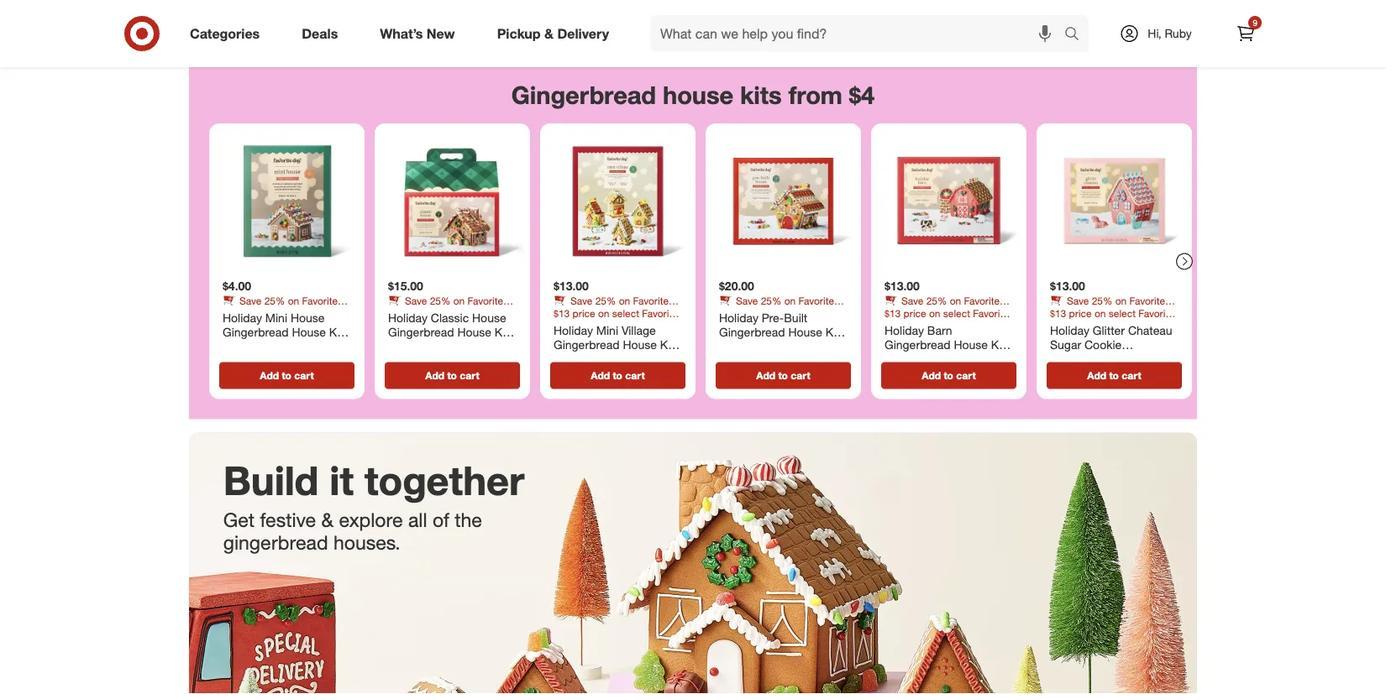 Task type: locate. For each thing, give the bounding box(es) containing it.
day™
[[315, 340, 342, 355], [818, 340, 845, 355], [643, 353, 670, 367]]

$4.00
[[223, 279, 251, 294]]

festive
[[260, 508, 316, 532]]

5 add from the left
[[922, 370, 941, 382]]

holiday inside holiday pre-built gingerbread house kit - 29.8oz - favorite day™
[[719, 311, 759, 325]]

on
[[288, 295, 299, 307], [453, 295, 465, 307], [619, 295, 630, 307], [784, 295, 796, 307], [950, 295, 961, 307], [1115, 295, 1127, 307]]

$13.00
[[554, 279, 589, 294], [885, 279, 920, 294], [1050, 279, 1085, 294]]

day™ for holiday pre-built gingerbread house kit - 29.8oz - favorite day™
[[818, 340, 845, 355]]

holiday classic house gingerbread house kit with roof helper - 38.8oz - favorite day™ image
[[381, 130, 523, 272]]

mini for village
[[596, 323, 618, 338]]

mini inside holiday mini village gingerbread house kit - 28oz - favorite day™
[[596, 323, 618, 338]]

cart for add to cart button related to holiday glitter chateau sugar cookie gingerbread house kit - 29oz - favorite day™ "image"
[[1122, 370, 1142, 382]]

3 on from the left
[[619, 295, 630, 307]]

village
[[622, 323, 656, 338]]

2 to from the left
[[447, 370, 457, 382]]

2 add to cart button from the left
[[385, 363, 520, 389]]

2 horizontal spatial $13.00
[[1050, 279, 1085, 294]]

gingerbread house kits from $4
[[511, 80, 875, 110]]

day™ inside holiday pre-built gingerbread house kit - 29.8oz - favorite day™
[[818, 340, 845, 355]]

build it together get festive & explore all of the gingerbread houses.
[[223, 457, 524, 555]]

it
[[330, 457, 354, 505]]

add to cart button
[[219, 363, 355, 389], [385, 363, 520, 389], [550, 363, 686, 389], [716, 363, 851, 389], [881, 363, 1017, 389], [1047, 363, 1182, 389]]

1 25% from the left
[[264, 295, 285, 307]]

mini
[[265, 311, 287, 325], [596, 323, 618, 338]]

- right 28oz
[[590, 353, 595, 367]]

2 on from the left
[[453, 295, 465, 307]]

3 add to cart button from the left
[[550, 363, 686, 389]]

holiday
[[223, 311, 262, 325], [719, 311, 759, 325], [554, 323, 593, 338]]

holiday inside holiday mini house gingerbread house kit - 6.2oz - favorite day™
[[223, 311, 262, 325]]

deals
[[302, 25, 338, 42]]

built
[[784, 311, 808, 325]]

5 add to cart button from the left
[[881, 363, 1017, 389]]

pickup
[[497, 25, 541, 42]]

add to cart
[[260, 370, 314, 382], [425, 370, 479, 382], [591, 370, 645, 382], [756, 370, 810, 382], [922, 370, 976, 382], [1087, 370, 1142, 382]]

delivery
[[557, 25, 609, 42]]

1 cart from the left
[[294, 370, 314, 382]]

what's new
[[380, 25, 455, 42]]

4 cart from the left
[[791, 370, 810, 382]]

holiday pre-built gingerbread house kit - 29.8oz - favorite day™
[[719, 311, 845, 355]]

cart for add to cart button corresponding to holiday mini village gingerbread house kit - 28oz - favorite day™ image
[[625, 370, 645, 382]]

5 add to cart from the left
[[922, 370, 976, 382]]

save 25% on favorite day gingerbread
[[223, 295, 338, 320], [388, 295, 503, 320], [554, 295, 669, 320], [719, 295, 834, 320], [885, 295, 1000, 320], [1050, 295, 1165, 320]]

holiday up 29.8oz
[[719, 311, 759, 325]]

4 add to cart from the left
[[756, 370, 810, 382]]

0 horizontal spatial mini
[[265, 311, 287, 325]]

add to cart for add to cart button for holiday barn gingerbread house kit - 31.18oz - favorite day™ image
[[922, 370, 976, 382]]

1 to from the left
[[282, 370, 291, 382]]

house inside holiday mini village gingerbread house kit - 28oz - favorite day™
[[623, 338, 657, 353]]

1 horizontal spatial holiday
[[554, 323, 593, 338]]

6 save from the left
[[1067, 295, 1089, 307]]

6 save 25% on favorite day gingerbread from the left
[[1050, 295, 1165, 320]]

0 horizontal spatial kit
[[329, 325, 343, 340]]

1 $13.00 from the left
[[554, 279, 589, 294]]

holiday barn gingerbread house kit - 31.18oz - favorite day™ image
[[878, 130, 1020, 272]]

kit inside holiday mini village gingerbread house kit - 28oz - favorite day™
[[660, 338, 674, 353]]

add to cart button for holiday glitter chateau sugar cookie gingerbread house kit - 29oz - favorite day™ "image"
[[1047, 363, 1182, 389]]

5 to from the left
[[944, 370, 954, 382]]

5 save from the left
[[901, 295, 924, 307]]

holiday mini village gingerbread house kit - 28oz - favorite day™ image
[[547, 130, 689, 272]]

kit for house
[[329, 325, 343, 340]]

0 horizontal spatial holiday
[[223, 311, 262, 325]]

- left 6.2oz
[[223, 340, 227, 355]]

kit for built
[[826, 325, 840, 340]]

4 add to cart button from the left
[[716, 363, 851, 389]]

&
[[544, 25, 554, 42], [321, 508, 334, 532]]

house for holiday mini village gingerbread house kit - 28oz - favorite day™
[[623, 338, 657, 353]]

add to cart button for holiday classic house gingerbread house kit with roof helper - 38.8oz - favorite day™ image
[[385, 363, 520, 389]]

all
[[408, 508, 427, 532]]

categories
[[190, 25, 260, 42]]

4 to from the left
[[778, 370, 788, 382]]

add for add to cart button associated with holiday mini house gingerbread house kit - 6.2oz - favorite day™ image
[[260, 370, 279, 382]]

kit for village
[[660, 338, 674, 353]]

holiday up 6.2oz
[[223, 311, 262, 325]]

25%
[[264, 295, 285, 307], [430, 295, 451, 307], [595, 295, 616, 307], [761, 295, 782, 307], [926, 295, 947, 307], [1092, 295, 1113, 307]]

3 $13.00 from the left
[[1050, 279, 1085, 294]]

6 25% from the left
[[1092, 295, 1113, 307]]

day
[[223, 307, 240, 320], [388, 307, 406, 320], [554, 307, 571, 320], [719, 307, 737, 320], [885, 307, 902, 320], [1050, 307, 1068, 320]]

2 horizontal spatial kit
[[826, 325, 840, 340]]

2 horizontal spatial day™
[[818, 340, 845, 355]]

carousel region
[[189, 66, 1197, 433]]

3 save from the left
[[570, 295, 593, 307]]

save
[[239, 295, 262, 307], [405, 295, 427, 307], [570, 295, 593, 307], [736, 295, 758, 307], [901, 295, 924, 307], [1067, 295, 1089, 307]]

holiday pre-built gingerbread house kit - 29.8oz - favorite day™ image
[[712, 130, 854, 272]]

cart for holiday classic house gingerbread house kit with roof helper - 38.8oz - favorite day™ image's add to cart button
[[460, 370, 479, 382]]

6 add to cart button from the left
[[1047, 363, 1182, 389]]

1 add to cart button from the left
[[219, 363, 355, 389]]

add for add to cart button for holiday barn gingerbread house kit - 31.18oz - favorite day™ image
[[922, 370, 941, 382]]

4 25% from the left
[[761, 295, 782, 307]]

day™ for holiday mini village gingerbread house kit - 28oz - favorite day™
[[643, 353, 670, 367]]

1 save 25% on favorite day gingerbread from the left
[[223, 295, 338, 320]]

$4
[[849, 80, 875, 110]]

house for holiday mini house gingerbread house kit - 6.2oz - favorite day™
[[292, 325, 326, 340]]

1 add from the left
[[260, 370, 279, 382]]

1 horizontal spatial $13.00
[[885, 279, 920, 294]]

to
[[282, 370, 291, 382], [447, 370, 457, 382], [613, 370, 623, 382], [778, 370, 788, 382], [944, 370, 954, 382], [1109, 370, 1119, 382]]

2 horizontal spatial holiday
[[719, 311, 759, 325]]

day™ inside holiday mini house gingerbread house kit - 6.2oz - favorite day™
[[315, 340, 342, 355]]

holiday inside holiday mini village gingerbread house kit - 28oz - favorite day™
[[554, 323, 593, 338]]

4 add from the left
[[756, 370, 776, 382]]

from
[[789, 80, 843, 110]]

to for add to cart button related to holiday glitter chateau sugar cookie gingerbread house kit - 29oz - favorite day™ "image"
[[1109, 370, 1119, 382]]

6 cart from the left
[[1122, 370, 1142, 382]]

2 add from the left
[[425, 370, 445, 382]]

1 horizontal spatial mini
[[596, 323, 618, 338]]

holiday glitter chateau sugar cookie gingerbread house kit - 29oz - favorite day™ image
[[1043, 130, 1185, 272]]

categories link
[[176, 15, 281, 52]]

kit inside holiday pre-built gingerbread house kit - 29.8oz - favorite day™
[[826, 325, 840, 340]]

search
[[1057, 27, 1097, 43]]

0 horizontal spatial &
[[321, 508, 334, 532]]

1 vertical spatial &
[[321, 508, 334, 532]]

the
[[455, 508, 482, 532]]

deals link
[[288, 15, 359, 52]]

holiday mini house gingerbread house kit - 6.2oz - favorite day™
[[223, 311, 343, 355]]

4 save from the left
[[736, 295, 758, 307]]

3 cart from the left
[[625, 370, 645, 382]]

- right 29.8oz
[[765, 340, 770, 355]]

What can we help you find? suggestions appear below search field
[[650, 15, 1069, 52]]

& right the festive
[[321, 508, 334, 532]]

house
[[291, 311, 325, 325], [292, 325, 326, 340], [788, 325, 822, 340], [623, 338, 657, 353]]

2 $13.00 from the left
[[885, 279, 920, 294]]

- right 6.2oz
[[262, 340, 267, 355]]

2 add to cart from the left
[[425, 370, 479, 382]]

explore
[[339, 508, 403, 532]]

1 add to cart from the left
[[260, 370, 314, 382]]

$20.00
[[719, 279, 754, 294]]

add to cart for add to cart button corresponding to holiday mini village gingerbread house kit - 28oz - favorite day™ image
[[591, 370, 645, 382]]

to for add to cart button for holiday barn gingerbread house kit - 31.18oz - favorite day™ image
[[944, 370, 954, 382]]

-
[[223, 340, 227, 355], [262, 340, 267, 355], [719, 340, 724, 355], [765, 340, 770, 355], [554, 353, 558, 367], [590, 353, 595, 367]]

holiday for holiday pre-built gingerbread house kit - 29.8oz - favorite day™
[[719, 311, 759, 325]]

to for add to cart button corresponding to holiday mini village gingerbread house kit - 28oz - favorite day™ image
[[613, 370, 623, 382]]

4 save 25% on favorite day gingerbread from the left
[[719, 295, 834, 320]]

day™ for holiday mini house gingerbread house kit - 6.2oz - favorite day™
[[315, 340, 342, 355]]

3 add to cart from the left
[[591, 370, 645, 382]]

holiday up 28oz
[[554, 323, 593, 338]]

cart for add to cart button associated with holiday pre-built gingerbread house kit - 29.8oz - favorite day™ image
[[791, 370, 810, 382]]

holiday mini village gingerbread house kit - 28oz - favorite day™
[[554, 323, 674, 367]]

house inside holiday pre-built gingerbread house kit - 29.8oz - favorite day™
[[788, 325, 822, 340]]

1 horizontal spatial kit
[[660, 338, 674, 353]]

kits
[[740, 80, 782, 110]]

6 add from the left
[[1087, 370, 1107, 382]]

add to cart for add to cart button associated with holiday mini house gingerbread house kit - 6.2oz - favorite day™ image
[[260, 370, 314, 382]]

0 horizontal spatial day™
[[315, 340, 342, 355]]

5 cart from the left
[[956, 370, 976, 382]]

house for holiday pre-built gingerbread house kit - 29.8oz - favorite day™
[[788, 325, 822, 340]]

9
[[1253, 17, 1258, 28]]

cart
[[294, 370, 314, 382], [460, 370, 479, 382], [625, 370, 645, 382], [791, 370, 810, 382], [956, 370, 976, 382], [1122, 370, 1142, 382]]

kit inside holiday mini house gingerbread house kit - 6.2oz - favorite day™
[[329, 325, 343, 340]]

pre-
[[762, 311, 784, 325]]

6 to from the left
[[1109, 370, 1119, 382]]

favorite inside holiday pre-built gingerbread house kit - 29.8oz - favorite day™
[[773, 340, 815, 355]]

day™ inside holiday mini village gingerbread house kit - 28oz - favorite day™
[[643, 353, 670, 367]]

kit
[[329, 325, 343, 340], [826, 325, 840, 340], [660, 338, 674, 353]]

2 cart from the left
[[460, 370, 479, 382]]

1 horizontal spatial day™
[[643, 353, 670, 367]]

5 save 25% on favorite day gingerbread from the left
[[885, 295, 1000, 320]]

0 horizontal spatial $13.00
[[554, 279, 589, 294]]

3 add from the left
[[591, 370, 610, 382]]

add for holiday classic house gingerbread house kit with roof helper - 38.8oz - favorite day™ image's add to cart button
[[425, 370, 445, 382]]

1 horizontal spatial &
[[544, 25, 554, 42]]

6 add to cart from the left
[[1087, 370, 1142, 382]]

houses.
[[333, 531, 400, 555]]

gingerbread
[[511, 80, 656, 110], [243, 307, 299, 320], [408, 307, 465, 320], [574, 307, 630, 320], [739, 307, 796, 320], [905, 307, 961, 320], [1070, 307, 1127, 320], [223, 325, 289, 340], [719, 325, 785, 340], [554, 338, 620, 353]]

add
[[260, 370, 279, 382], [425, 370, 445, 382], [591, 370, 610, 382], [756, 370, 776, 382], [922, 370, 941, 382], [1087, 370, 1107, 382]]

& right pickup
[[544, 25, 554, 42]]

3 to from the left
[[613, 370, 623, 382]]

5 day from the left
[[885, 307, 902, 320]]

2 day from the left
[[388, 307, 406, 320]]

together
[[365, 457, 524, 505]]

mini inside holiday mini house gingerbread house kit - 6.2oz - favorite day™
[[265, 311, 287, 325]]

favorite
[[302, 295, 338, 307], [468, 295, 503, 307], [633, 295, 669, 307], [799, 295, 834, 307], [964, 295, 1000, 307], [1130, 295, 1165, 307], [270, 340, 312, 355], [773, 340, 815, 355], [598, 353, 639, 367]]



Task type: describe. For each thing, give the bounding box(es) containing it.
add to cart button for holiday mini house gingerbread house kit - 6.2oz - favorite day™ image
[[219, 363, 355, 389]]

5 25% from the left
[[926, 295, 947, 307]]

holiday for holiday mini village gingerbread house kit - 28oz - favorite day™
[[554, 323, 593, 338]]

ruby
[[1165, 26, 1192, 41]]

4 day from the left
[[719, 307, 737, 320]]

28oz
[[562, 353, 587, 367]]

gingerbread inside holiday mini village gingerbread house kit - 28oz - favorite day™
[[554, 338, 620, 353]]

2 save 25% on favorite day gingerbread from the left
[[388, 295, 503, 320]]

add for add to cart button corresponding to holiday mini village gingerbread house kit - 28oz - favorite day™ image
[[591, 370, 610, 382]]

3 day from the left
[[554, 307, 571, 320]]

29.8oz
[[727, 340, 762, 355]]

to for add to cart button associated with holiday mini house gingerbread house kit - 6.2oz - favorite day™ image
[[282, 370, 291, 382]]

3 25% from the left
[[595, 295, 616, 307]]

gingerbread
[[223, 531, 328, 555]]

to for add to cart button associated with holiday pre-built gingerbread house kit - 29.8oz - favorite day™ image
[[778, 370, 788, 382]]

6 day from the left
[[1050, 307, 1068, 320]]

9 link
[[1227, 15, 1264, 52]]

add to cart for holiday classic house gingerbread house kit with roof helper - 38.8oz - favorite day™ image's add to cart button
[[425, 370, 479, 382]]

pickup & delivery link
[[483, 15, 630, 52]]

build
[[223, 457, 319, 505]]

favorite inside holiday mini village gingerbread house kit - 28oz - favorite day™
[[598, 353, 639, 367]]

mini for house
[[265, 311, 287, 325]]

holiday mini house gingerbread house kit - 6.2oz - favorite day™ image
[[216, 130, 358, 272]]

5 on from the left
[[950, 295, 961, 307]]

add to cart for add to cart button related to holiday glitter chateau sugar cookie gingerbread house kit - 29oz - favorite day™ "image"
[[1087, 370, 1142, 382]]

gingerbread inside holiday mini house gingerbread house kit - 6.2oz - favorite day™
[[223, 325, 289, 340]]

what's new link
[[366, 15, 476, 52]]

1 save from the left
[[239, 295, 262, 307]]

get
[[223, 508, 255, 532]]

3 save 25% on favorite day gingerbread from the left
[[554, 295, 669, 320]]

cart for add to cart button associated with holiday mini house gingerbread house kit - 6.2oz - favorite day™ image
[[294, 370, 314, 382]]

house
[[663, 80, 734, 110]]

gingerbread inside holiday pre-built gingerbread house kit - 29.8oz - favorite day™
[[719, 325, 785, 340]]

2 25% from the left
[[430, 295, 451, 307]]

new
[[427, 25, 455, 42]]

hi, ruby
[[1148, 26, 1192, 41]]

- left 28oz
[[554, 353, 558, 367]]

add to cart button for holiday barn gingerbread house kit - 31.18oz - favorite day™ image
[[881, 363, 1017, 389]]

$15.00
[[388, 279, 423, 294]]

2 save from the left
[[405, 295, 427, 307]]

0 vertical spatial &
[[544, 25, 554, 42]]

add to cart button for holiday pre-built gingerbread house kit - 29.8oz - favorite day™ image
[[716, 363, 851, 389]]

1 day from the left
[[223, 307, 240, 320]]

$13.00 for holiday mini village gingerbread house kit - 28oz - favorite day™ image
[[554, 279, 589, 294]]

add to cart for add to cart button associated with holiday pre-built gingerbread house kit - 29.8oz - favorite day™ image
[[756, 370, 810, 382]]

$13.00 for holiday glitter chateau sugar cookie gingerbread house kit - 29oz - favorite day™ "image"
[[1050, 279, 1085, 294]]

add for add to cart button related to holiday glitter chateau sugar cookie gingerbread house kit - 29oz - favorite day™ "image"
[[1087, 370, 1107, 382]]

favorite inside holiday mini house gingerbread house kit - 6.2oz - favorite day™
[[270, 340, 312, 355]]

4 on from the left
[[784, 295, 796, 307]]

& inside build it together get festive & explore all of the gingerbread houses.
[[321, 508, 334, 532]]

hi,
[[1148, 26, 1162, 41]]

to for holiday classic house gingerbread house kit with roof helper - 38.8oz - favorite day™ image's add to cart button
[[447, 370, 457, 382]]

1 on from the left
[[288, 295, 299, 307]]

of
[[433, 508, 449, 532]]

cart for add to cart button for holiday barn gingerbread house kit - 31.18oz - favorite day™ image
[[956, 370, 976, 382]]

holiday for holiday mini house gingerbread house kit - 6.2oz - favorite day™
[[223, 311, 262, 325]]

- left 29.8oz
[[719, 340, 724, 355]]

6 on from the left
[[1115, 295, 1127, 307]]

what's
[[380, 25, 423, 42]]

add for add to cart button associated with holiday pre-built gingerbread house kit - 29.8oz - favorite day™ image
[[756, 370, 776, 382]]

pickup & delivery
[[497, 25, 609, 42]]

6.2oz
[[230, 340, 259, 355]]

search button
[[1057, 15, 1097, 55]]

add to cart button for holiday mini village gingerbread house kit - 28oz - favorite day™ image
[[550, 363, 686, 389]]

$13.00 for holiday barn gingerbread house kit - 31.18oz - favorite day™ image
[[885, 279, 920, 294]]



Task type: vqa. For each thing, say whether or not it's contained in the screenshot.
Target
no



